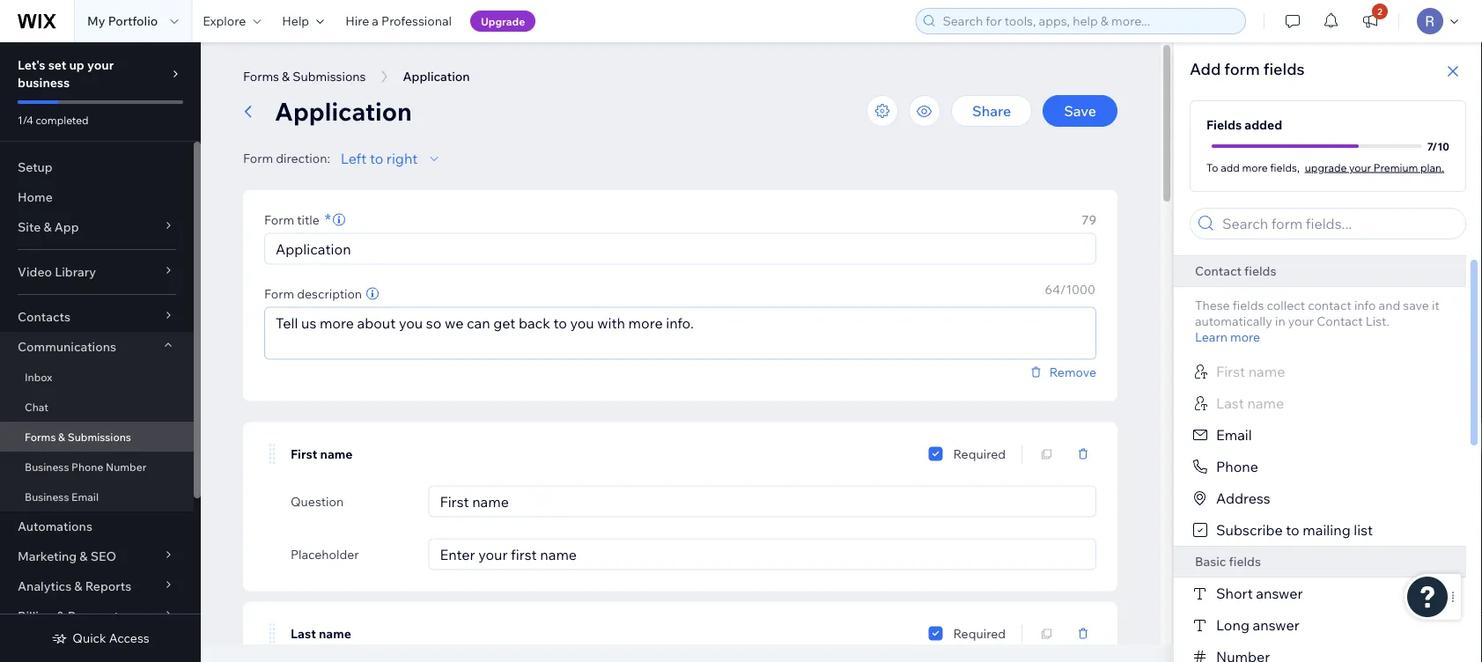 Task type: vqa. For each thing, say whether or not it's contained in the screenshot.
leftmost 'First name'
yes



Task type: locate. For each thing, give the bounding box(es) containing it.
video library button
[[0, 257, 194, 287]]

1 vertical spatial email
[[71, 490, 99, 503]]

0 vertical spatial forms & submissions
[[243, 69, 366, 84]]

& for billing & payments popup button
[[57, 609, 65, 624]]

1 vertical spatial last
[[291, 626, 316, 641]]

to inside button
[[370, 150, 383, 167]]

form left title
[[264, 212, 294, 227]]

sidebar element
[[0, 42, 201, 662]]

1 vertical spatial answer
[[1253, 616, 1300, 634]]

1 vertical spatial last name
[[291, 626, 351, 641]]

0 horizontal spatial forms & submissions
[[25, 430, 131, 443]]

form title *
[[264, 210, 331, 229]]

first up question
[[291, 446, 317, 462]]

& inside 'dropdown button'
[[74, 579, 82, 594]]

forms & submissions up business phone number
[[25, 430, 131, 443]]

form left description
[[264, 286, 294, 301]]

contacts button
[[0, 302, 194, 332]]

2 vertical spatial your
[[1288, 314, 1314, 329]]

business up automations
[[25, 490, 69, 503]]

2 button
[[1351, 0, 1390, 42]]

0 vertical spatial required
[[953, 446, 1006, 461]]

fields right form
[[1264, 59, 1305, 78]]

1 vertical spatial required
[[953, 626, 1006, 641]]

& for 'forms & submissions' button
[[282, 69, 290, 84]]

more down automatically
[[1230, 329, 1260, 345]]

title
[[297, 212, 320, 227]]

0 vertical spatial application
[[403, 69, 470, 84]]

1 horizontal spatial forms
[[243, 69, 279, 84]]

to right left
[[370, 150, 383, 167]]

Add placeholder text… field
[[435, 539, 1090, 569]]

form inside form title *
[[264, 212, 294, 227]]

marketing
[[18, 549, 77, 564]]

1 horizontal spatial your
[[1288, 314, 1314, 329]]

7
[[1427, 140, 1432, 153]]

0 horizontal spatial /
[[1060, 281, 1066, 297]]

hire a professional link
[[335, 0, 462, 42]]

question
[[291, 494, 344, 509]]

0 horizontal spatial your
[[87, 57, 114, 73]]

explore
[[203, 13, 246, 29]]

/ up 'plan.'
[[1432, 140, 1438, 153]]

analytics
[[18, 579, 71, 594]]

library
[[55, 264, 96, 280]]

1 horizontal spatial email
[[1216, 426, 1252, 444]]

name
[[1249, 363, 1285, 380], [1247, 395, 1284, 412], [320, 446, 353, 462], [319, 626, 351, 641]]

answer down short answer
[[1253, 616, 1300, 634]]

1 horizontal spatial last name
[[1216, 395, 1284, 412]]

contact
[[1195, 263, 1242, 279], [1317, 314, 1363, 329]]

last down placeholder
[[291, 626, 316, 641]]

& right site
[[43, 219, 52, 235]]

upgrade
[[1305, 161, 1347, 174]]

fields for contact
[[1244, 263, 1277, 279]]

help button
[[271, 0, 335, 42]]

1/4
[[18, 113, 33, 126]]

contact down contact
[[1317, 314, 1363, 329]]

forms & submissions link
[[0, 422, 194, 452]]

first name down learn more link
[[1216, 363, 1285, 380]]

0 horizontal spatial to
[[370, 150, 383, 167]]

forms & submissions down help button
[[243, 69, 366, 84]]

0 vertical spatial forms
[[243, 69, 279, 84]]

inbox
[[25, 370, 52, 384]]

1 horizontal spatial forms & submissions
[[243, 69, 366, 84]]

1 horizontal spatial contact
[[1317, 314, 1363, 329]]

to
[[1207, 161, 1218, 174]]

info
[[1354, 298, 1376, 313]]

to for subscribe
[[1286, 521, 1300, 539]]

contact up these
[[1195, 263, 1242, 279]]

1 business from the top
[[25, 460, 69, 473]]

1 vertical spatial more
[[1230, 329, 1260, 345]]

0 vertical spatial email
[[1216, 426, 1252, 444]]

0 horizontal spatial phone
[[71, 460, 103, 473]]

phone down the forms & submissions link
[[71, 460, 103, 473]]

business for business phone number
[[25, 460, 69, 473]]

submissions
[[293, 69, 366, 84], [68, 430, 131, 443]]

0 vertical spatial answer
[[1256, 585, 1303, 602]]

remove
[[1049, 364, 1096, 380]]

fields for basic
[[1229, 554, 1261, 569]]

2 horizontal spatial your
[[1349, 161, 1371, 174]]

marketing & seo
[[18, 549, 116, 564]]

fields up automatically
[[1233, 298, 1264, 313]]

last
[[1216, 395, 1244, 412], [291, 626, 316, 641]]

let's set up your business
[[18, 57, 114, 90]]

0 vertical spatial business
[[25, 460, 69, 473]]

answer up long answer
[[1256, 585, 1303, 602]]

add
[[1221, 161, 1240, 174]]

forms down explore
[[243, 69, 279, 84]]

& inside button
[[282, 69, 290, 84]]

chat
[[25, 400, 48, 413]]

forms inside sidebar element
[[25, 430, 56, 443]]

more right add
[[1242, 161, 1268, 174]]

None checkbox
[[929, 443, 943, 465], [929, 623, 943, 644], [929, 443, 943, 465], [929, 623, 943, 644]]

first name
[[1216, 363, 1285, 380], [291, 446, 353, 462]]

1 horizontal spatial last
[[1216, 395, 1244, 412]]

2 vertical spatial form
[[264, 286, 294, 301]]

&
[[282, 69, 290, 84], [43, 219, 52, 235], [58, 430, 65, 443], [80, 549, 88, 564], [74, 579, 82, 594], [57, 609, 65, 624]]

your right upgrade
[[1349, 161, 1371, 174]]

& for marketing & seo dropdown button
[[80, 549, 88, 564]]

1 vertical spatial /
[[1060, 281, 1066, 297]]

add form fields
[[1190, 59, 1305, 78]]

fields inside the these fields collect contact info and save it automatically in your contact list. learn more
[[1233, 298, 1264, 313]]

1 horizontal spatial first
[[1216, 363, 1245, 380]]

form left the direction:
[[243, 151, 273, 166]]

0 horizontal spatial last name
[[291, 626, 351, 641]]

app
[[54, 219, 79, 235]]

inbox link
[[0, 362, 194, 392]]

required for first name
[[953, 446, 1006, 461]]

learn more link
[[1195, 329, 1260, 345]]

first
[[1216, 363, 1245, 380], [291, 446, 317, 462]]

business
[[18, 75, 70, 90]]

/ up 'remove' button
[[1060, 281, 1066, 297]]

& down "help"
[[282, 69, 290, 84]]

seo
[[90, 549, 116, 564]]

quick
[[73, 631, 106, 646]]

fields down subscribe
[[1229, 554, 1261, 569]]

1 horizontal spatial to
[[1286, 521, 1300, 539]]

Type your question here... field
[[435, 487, 1090, 517]]

payments
[[67, 609, 125, 624]]

1 vertical spatial your
[[1349, 161, 1371, 174]]

fields
[[1207, 117, 1242, 133]]

hire
[[345, 13, 369, 29]]

0 horizontal spatial forms
[[25, 430, 56, 443]]

more inside the these fields collect contact info and save it automatically in your contact list. learn more
[[1230, 329, 1260, 345]]

your inside the these fields collect contact info and save it automatically in your contact list. learn more
[[1288, 314, 1314, 329]]

0 vertical spatial first name
[[1216, 363, 1285, 380]]

video
[[18, 264, 52, 280]]

0 horizontal spatial first
[[291, 446, 317, 462]]

1 vertical spatial form
[[264, 212, 294, 227]]

last name down placeholder
[[291, 626, 351, 641]]

application
[[403, 69, 470, 84], [275, 96, 412, 126]]

2 business from the top
[[25, 490, 69, 503]]

your right up
[[87, 57, 114, 73]]

subscribe
[[1216, 521, 1283, 539]]

0 vertical spatial form
[[243, 151, 273, 166]]

1 vertical spatial business
[[25, 490, 69, 503]]

1 vertical spatial forms
[[25, 430, 56, 443]]

submissions down help button
[[293, 69, 366, 84]]

added
[[1245, 117, 1282, 133]]

application up left
[[275, 96, 412, 126]]

forms & submissions inside sidebar element
[[25, 430, 131, 443]]

email inside sidebar element
[[71, 490, 99, 503]]

forms & submissions for the forms & submissions link
[[25, 430, 131, 443]]

upgrade your premium plan. button
[[1305, 159, 1444, 175]]

submissions for 'forms & submissions' button
[[293, 69, 366, 84]]

0 vertical spatial first
[[1216, 363, 1245, 380]]

number
[[106, 460, 146, 473]]

your right in
[[1288, 314, 1314, 329]]

1 vertical spatial application
[[275, 96, 412, 126]]

application down professional on the top left
[[403, 69, 470, 84]]

fields for these
[[1233, 298, 1264, 313]]

& left reports
[[74, 579, 82, 594]]

1 vertical spatial first name
[[291, 446, 353, 462]]

share
[[972, 102, 1011, 120]]

0 vertical spatial more
[[1242, 161, 1268, 174]]

0 horizontal spatial email
[[71, 490, 99, 503]]

1 horizontal spatial /
[[1432, 140, 1438, 153]]

site & app
[[18, 219, 79, 235]]

1 vertical spatial forms & submissions
[[25, 430, 131, 443]]

0 vertical spatial to
[[370, 150, 383, 167]]

& inside dropdown button
[[80, 549, 88, 564]]

forms down chat
[[25, 430, 56, 443]]

0 vertical spatial submissions
[[293, 69, 366, 84]]

forms inside button
[[243, 69, 279, 84]]

and
[[1379, 298, 1400, 313]]

forms & submissions inside button
[[243, 69, 366, 84]]

phone
[[1216, 458, 1258, 476], [71, 460, 103, 473]]

0 horizontal spatial submissions
[[68, 430, 131, 443]]

1 vertical spatial first
[[291, 446, 317, 462]]

business up business email
[[25, 460, 69, 473]]

submissions inside button
[[293, 69, 366, 84]]

1 vertical spatial contact
[[1317, 314, 1363, 329]]

email
[[1216, 426, 1252, 444], [71, 490, 99, 503]]

1 horizontal spatial submissions
[[293, 69, 366, 84]]

last down learn more link
[[1216, 395, 1244, 412]]

0 horizontal spatial contact
[[1195, 263, 1242, 279]]

business email link
[[0, 482, 194, 512]]

chat link
[[0, 392, 194, 422]]

email up address at the bottom right of the page
[[1216, 426, 1252, 444]]

address
[[1216, 490, 1271, 507]]

2 required from the top
[[953, 626, 1006, 641]]

1 required from the top
[[953, 446, 1006, 461]]

direction:
[[276, 151, 330, 166]]

last name down learn more link
[[1216, 395, 1284, 412]]

& left seo
[[80, 549, 88, 564]]

first name up question
[[291, 446, 353, 462]]

up
[[69, 57, 84, 73]]

required
[[953, 446, 1006, 461], [953, 626, 1006, 641]]

to left mailing
[[1286, 521, 1300, 539]]

fields up collect
[[1244, 263, 1277, 279]]

billing & payments button
[[0, 602, 194, 631]]

submissions down the chat link
[[68, 430, 131, 443]]

phone up address at the bottom right of the page
[[1216, 458, 1258, 476]]

let's
[[18, 57, 45, 73]]

& up business phone number
[[58, 430, 65, 443]]

submissions inside sidebar element
[[68, 430, 131, 443]]

0 vertical spatial your
[[87, 57, 114, 73]]

0 vertical spatial /
[[1432, 140, 1438, 153]]

answer
[[1256, 585, 1303, 602], [1253, 616, 1300, 634]]

email down business phone number
[[71, 490, 99, 503]]

& for analytics & reports 'dropdown button'
[[74, 579, 82, 594]]

billing
[[18, 609, 54, 624]]

quick access button
[[51, 631, 149, 646]]

form
[[243, 151, 273, 166], [264, 212, 294, 227], [264, 286, 294, 301]]

first down learn more link
[[1216, 363, 1245, 380]]

left to right
[[341, 150, 418, 167]]

1 vertical spatial submissions
[[68, 430, 131, 443]]

premium
[[1374, 161, 1418, 174]]

1 vertical spatial to
[[1286, 521, 1300, 539]]

& right billing
[[57, 609, 65, 624]]

home link
[[0, 182, 194, 212]]

a
[[372, 13, 379, 29]]



Task type: describe. For each thing, give the bounding box(es) containing it.
business for business email
[[25, 490, 69, 503]]

to for left
[[370, 150, 383, 167]]

communications button
[[0, 332, 194, 362]]

10
[[1438, 140, 1450, 153]]

your inside let's set up your business
[[87, 57, 114, 73]]

Search form fields... field
[[1217, 209, 1460, 239]]

portfolio
[[108, 13, 158, 29]]

0 vertical spatial contact
[[1195, 263, 1242, 279]]

placeholder
[[291, 546, 359, 562]]

& for the forms & submissions link
[[58, 430, 65, 443]]

short answer
[[1216, 585, 1303, 602]]

list
[[1354, 521, 1373, 539]]

reports
[[85, 579, 131, 594]]

64 / 1000
[[1045, 281, 1096, 297]]

forms & submissions for 'forms & submissions' button
[[243, 69, 366, 84]]

/ for 7
[[1432, 140, 1438, 153]]

1 horizontal spatial first name
[[1216, 363, 1285, 380]]

upgrade button
[[470, 11, 536, 32]]

left to right button
[[341, 148, 444, 169]]

automations link
[[0, 512, 194, 542]]

these fields collect contact info and save it automatically in your contact list. learn more
[[1195, 298, 1440, 345]]

Add form title... field
[[270, 234, 1090, 264]]

it
[[1432, 298, 1440, 313]]

forms for the forms & submissions link
[[25, 430, 56, 443]]

0 horizontal spatial first name
[[291, 446, 353, 462]]

phone inside sidebar element
[[71, 460, 103, 473]]

form for form description
[[264, 286, 294, 301]]

left
[[341, 150, 367, 167]]

automations
[[18, 519, 92, 534]]

business phone number
[[25, 460, 146, 473]]

contact inside the these fields collect contact info and save it automatically in your contact list. learn more
[[1317, 314, 1363, 329]]

these
[[1195, 298, 1230, 313]]

/ for 64
[[1060, 281, 1066, 297]]

basic fields
[[1195, 554, 1261, 569]]

add
[[1190, 59, 1221, 78]]

set
[[48, 57, 66, 73]]

*
[[325, 210, 331, 229]]

2
[[1378, 6, 1383, 17]]

7 / 10
[[1427, 140, 1450, 153]]

long answer
[[1216, 616, 1300, 634]]

video library
[[18, 264, 96, 280]]

contact fields
[[1195, 263, 1277, 279]]

0 vertical spatial last
[[1216, 395, 1244, 412]]

long
[[1216, 616, 1250, 634]]

save
[[1403, 298, 1429, 313]]

automatically
[[1195, 314, 1272, 329]]

Add a short description... text field
[[265, 308, 1096, 359]]

professional
[[381, 13, 452, 29]]

help
[[282, 13, 309, 29]]

marketing & seo button
[[0, 542, 194, 572]]

my
[[87, 13, 105, 29]]

list.
[[1366, 314, 1390, 329]]

plan.
[[1421, 161, 1444, 174]]

billing & payments
[[18, 609, 125, 624]]

home
[[18, 189, 53, 205]]

form
[[1224, 59, 1260, 78]]

quick access
[[73, 631, 149, 646]]

analytics & reports button
[[0, 572, 194, 602]]

1000
[[1066, 281, 1096, 297]]

basic
[[1195, 554, 1226, 569]]

setup link
[[0, 152, 194, 182]]

site & app button
[[0, 212, 194, 242]]

answer for short answer
[[1256, 585, 1303, 602]]

submissions for the forms & submissions link
[[68, 430, 131, 443]]

site
[[18, 219, 41, 235]]

forms & submissions button
[[234, 63, 375, 90]]

form for form direction:
[[243, 151, 273, 166]]

form description
[[264, 286, 362, 301]]

0 horizontal spatial last
[[291, 626, 316, 641]]

application button
[[394, 63, 479, 90]]

hire a professional
[[345, 13, 452, 29]]

79
[[1082, 212, 1096, 227]]

subscribe to mailing list
[[1216, 521, 1373, 539]]

business phone number link
[[0, 452, 194, 482]]

short
[[1216, 585, 1253, 602]]

share button
[[951, 95, 1032, 127]]

my portfolio
[[87, 13, 158, 29]]

learn
[[1195, 329, 1228, 345]]

forms for 'forms & submissions' button
[[243, 69, 279, 84]]

communications
[[18, 339, 116, 354]]

access
[[109, 631, 149, 646]]

1/4 completed
[[18, 113, 89, 126]]

form for form title *
[[264, 212, 294, 227]]

completed
[[36, 113, 89, 126]]

application inside application button
[[403, 69, 470, 84]]

1 horizontal spatial phone
[[1216, 458, 1258, 476]]

business email
[[25, 490, 99, 503]]

answer for long answer
[[1253, 616, 1300, 634]]

Search for tools, apps, help & more... field
[[937, 9, 1240, 33]]

mailing
[[1303, 521, 1351, 539]]

0 vertical spatial last name
[[1216, 395, 1284, 412]]

right
[[386, 150, 418, 167]]

upgrade
[[481, 15, 525, 28]]

& for site & app popup button
[[43, 219, 52, 235]]

form direction:
[[243, 151, 330, 166]]

64
[[1045, 281, 1060, 297]]

to add more fields, upgrade your premium plan.
[[1207, 161, 1444, 174]]

contact
[[1308, 298, 1352, 313]]

contacts
[[18, 309, 70, 325]]

required for last name
[[953, 626, 1006, 641]]

collect
[[1267, 298, 1305, 313]]

fields,
[[1270, 161, 1300, 174]]



